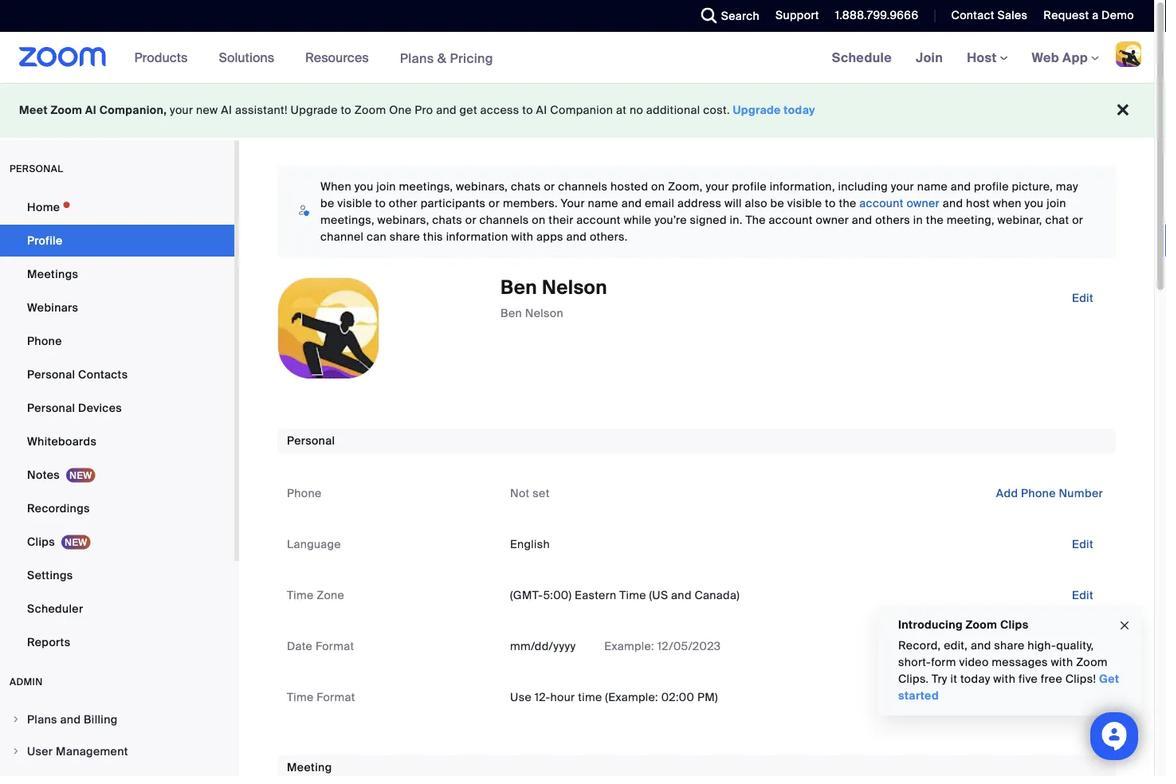 Task type: locate. For each thing, give the bounding box(es) containing it.
0 vertical spatial owner
[[907, 196, 940, 211]]

2 edit button from the top
[[1059, 532, 1106, 558]]

zoom up edit,
[[966, 617, 997, 632]]

upgrade down product information navigation
[[291, 103, 338, 118]]

1 horizontal spatial ai
[[221, 103, 232, 118]]

5 edit button from the top
[[1059, 685, 1106, 711]]

web
[[1032, 49, 1059, 66]]

2 visible from the left
[[787, 196, 822, 211]]

1 vertical spatial owner
[[816, 213, 849, 228]]

0 horizontal spatial upgrade
[[291, 103, 338, 118]]

host
[[967, 49, 1000, 66]]

while
[[624, 213, 652, 228]]

0 vertical spatial format
[[316, 639, 354, 654]]

products
[[134, 49, 188, 66]]

0 horizontal spatial plans
[[27, 712, 57, 727]]

1 profile from the left
[[732, 179, 767, 194]]

the right in
[[926, 213, 944, 228]]

5 edit from the top
[[1072, 690, 1094, 705]]

0 vertical spatial ben
[[501, 275, 537, 300]]

to right 'access'
[[522, 103, 533, 118]]

meet zoom ai companion, footer
[[0, 83, 1154, 138]]

admin menu menu
[[0, 705, 234, 776]]

1 horizontal spatial owner
[[907, 196, 940, 211]]

1 vertical spatial format
[[317, 690, 355, 705]]

support link
[[764, 0, 823, 32], [776, 8, 819, 23]]

1 vertical spatial share
[[994, 638, 1025, 653]]

edit user photo image
[[316, 321, 341, 336]]

0 horizontal spatial visible
[[337, 196, 372, 211]]

and down their
[[566, 230, 587, 244]]

0 horizontal spatial clips
[[27, 534, 55, 549]]

0 horizontal spatial ai
[[85, 103, 96, 118]]

get started
[[898, 672, 1119, 703]]

record,
[[898, 638, 941, 653]]

owner down information,
[[816, 213, 849, 228]]

ben nelson ben nelson
[[501, 275, 607, 320]]

1 be from the left
[[320, 196, 334, 211]]

0 horizontal spatial phone
[[27, 334, 62, 348]]

banner
[[0, 32, 1154, 84]]

0 vertical spatial webinars,
[[456, 179, 508, 194]]

0 horizontal spatial on
[[532, 213, 546, 228]]

1 horizontal spatial chats
[[511, 179, 541, 194]]

name up in
[[917, 179, 948, 194]]

a
[[1092, 8, 1099, 23]]

and up host
[[951, 179, 971, 194]]

plans & pricing link
[[400, 50, 493, 66], [400, 50, 493, 66]]

user photo image
[[278, 278, 379, 379]]

plans for plans and billing
[[27, 712, 57, 727]]

meetings, up channel on the left top of page
[[320, 213, 374, 228]]

cost.
[[703, 103, 730, 118]]

0 horizontal spatial chats
[[432, 213, 462, 228]]

today up information,
[[784, 103, 815, 118]]

1 upgrade from the left
[[291, 103, 338, 118]]

time for (gmt-5:00) eastern time (us and canada)
[[287, 588, 314, 603]]

phone right add
[[1021, 486, 1056, 501]]

1 horizontal spatial meetings,
[[399, 179, 453, 194]]

meetings, inside and host when you join meetings, webinars, chats or channels on their account while you're signed in. the account owner and others in the meeting, webinar, chat or channel can share this information with apps and others.
[[320, 213, 374, 228]]

phone up language
[[287, 486, 322, 501]]

meetings, up other
[[399, 179, 453, 194]]

2 ben from the top
[[501, 306, 522, 320]]

0 vertical spatial clips
[[27, 534, 55, 549]]

0 horizontal spatial webinars,
[[377, 213, 429, 228]]

host
[[966, 196, 990, 211]]

with down messages
[[993, 672, 1016, 687]]

your up the will
[[706, 179, 729, 194]]

0 vertical spatial chats
[[511, 179, 541, 194]]

web app button
[[1032, 49, 1099, 66]]

your inside meet zoom ai companion, footer
[[170, 103, 193, 118]]

chats up the members.
[[511, 179, 541, 194]]

with left apps
[[511, 230, 533, 244]]

2 horizontal spatial with
[[1051, 655, 1073, 670]]

on down the members.
[[532, 213, 546, 228]]

phone inside personal menu menu
[[27, 334, 62, 348]]

1 vertical spatial on
[[532, 213, 546, 228]]

plans inside menu item
[[27, 712, 57, 727]]

resources
[[305, 49, 369, 66]]

profile up host
[[974, 179, 1009, 194]]

or up information at the left of page
[[465, 213, 477, 228]]

you down picture,
[[1025, 196, 1044, 211]]

including
[[838, 179, 888, 194]]

zoom logo image
[[19, 47, 106, 67]]

0 vertical spatial with
[[511, 230, 533, 244]]

meetings navigation
[[820, 32, 1154, 84]]

upgrade
[[291, 103, 338, 118], [733, 103, 781, 118]]

0 vertical spatial name
[[917, 179, 948, 194]]

your up account owner link
[[891, 179, 914, 194]]

0 horizontal spatial meetings,
[[320, 213, 374, 228]]

1 horizontal spatial channels
[[558, 179, 608, 194]]

edit for use 12-hour time (example: 02:00 pm)
[[1072, 690, 1094, 705]]

1 vertical spatial you
[[1025, 196, 1044, 211]]

meeting
[[287, 760, 332, 775]]

share
[[390, 230, 420, 244], [994, 638, 1025, 653]]

phone inside button
[[1021, 486, 1056, 501]]

format for time format
[[317, 690, 355, 705]]

1 vertical spatial today
[[960, 672, 990, 687]]

quality,
[[1056, 638, 1094, 653]]

1 horizontal spatial on
[[651, 179, 665, 194]]

request a demo
[[1044, 8, 1134, 23]]

plans left &
[[400, 50, 434, 66]]

notes link
[[0, 459, 234, 491]]

the inside when you join meetings, webinars, chats or channels hosted on zoom, your profile information, including your name and profile picture, may be visible to other participants or members. your name and email address will also be visible to the
[[839, 196, 857, 211]]

may
[[1056, 179, 1078, 194]]

new
[[196, 103, 218, 118]]

channel
[[320, 230, 364, 244]]

when
[[993, 196, 1022, 211]]

share inside and host when you join meetings, webinars, chats or channels on their account while you're signed in. the account owner and others in the meeting, webinar, chat or channel can share this information with apps and others.
[[390, 230, 420, 244]]

participants
[[421, 196, 486, 211]]

5:00)
[[543, 588, 572, 603]]

2 horizontal spatial ai
[[536, 103, 547, 118]]

and right (us
[[671, 588, 692, 603]]

to left other
[[375, 196, 386, 211]]

be
[[320, 196, 334, 211], [770, 196, 784, 211]]

whiteboards
[[27, 434, 97, 449]]

the down the including
[[839, 196, 857, 211]]

upgrade right cost.
[[733, 103, 781, 118]]

0 vertical spatial nelson
[[542, 275, 607, 300]]

web app
[[1032, 49, 1088, 66]]

format right date
[[316, 639, 354, 654]]

time down date
[[287, 690, 314, 705]]

assistant!
[[235, 103, 288, 118]]

1 horizontal spatial plans
[[400, 50, 434, 66]]

personal contacts link
[[0, 359, 234, 391]]

plans
[[400, 50, 434, 66], [27, 712, 57, 727]]

0 vertical spatial channels
[[558, 179, 608, 194]]

account
[[859, 196, 904, 211], [577, 213, 621, 228], [769, 213, 813, 228]]

0 horizontal spatial name
[[588, 196, 618, 211]]

you inside when you join meetings, webinars, chats or channels hosted on zoom, your profile information, including your name and profile picture, may be visible to other participants or members. your name and email address will also be visible to the
[[354, 179, 373, 194]]

2 vertical spatial personal
[[287, 434, 335, 448]]

time
[[578, 690, 602, 705]]

and inside menu item
[[60, 712, 81, 727]]

get
[[460, 103, 477, 118]]

will
[[725, 196, 742, 211]]

today down video
[[960, 672, 990, 687]]

clips
[[27, 534, 55, 549], [1000, 617, 1029, 632]]

when you join meetings, webinars, chats or channels hosted on zoom, your profile information, including your name and profile picture, may be visible to other participants or members. your name and email address will also be visible to the
[[320, 179, 1078, 211]]

1 vertical spatial join
[[1047, 196, 1066, 211]]

webinars,
[[456, 179, 508, 194], [377, 213, 429, 228]]

0 vertical spatial share
[[390, 230, 420, 244]]

1 horizontal spatial account
[[769, 213, 813, 228]]

not set
[[510, 486, 550, 501]]

and inside record, edit, and share high-quality, short-form video messages with zoom clips. try it today with five free clips!
[[971, 638, 991, 653]]

1 horizontal spatial be
[[770, 196, 784, 211]]

no
[[630, 103, 643, 118]]

0 horizontal spatial today
[[784, 103, 815, 118]]

you right when
[[354, 179, 373, 194]]

date format
[[287, 639, 354, 654]]

clips inside personal menu menu
[[27, 534, 55, 549]]

banner containing products
[[0, 32, 1154, 84]]

account up "others."
[[577, 213, 621, 228]]

join up other
[[376, 179, 396, 194]]

your
[[561, 196, 585, 211]]

0 horizontal spatial with
[[511, 230, 533, 244]]

edit
[[1072, 291, 1094, 305], [1072, 537, 1094, 552], [1072, 588, 1094, 603], [1072, 639, 1094, 654], [1072, 690, 1094, 705]]

1 vertical spatial channels
[[480, 213, 529, 228]]

0 vertical spatial on
[[651, 179, 665, 194]]

or left the members.
[[489, 196, 500, 211]]

(example:
[[605, 690, 658, 705]]

1 vertical spatial nelson
[[525, 306, 564, 320]]

2 be from the left
[[770, 196, 784, 211]]

1 vertical spatial webinars,
[[377, 213, 429, 228]]

1 horizontal spatial profile
[[974, 179, 1009, 194]]

2 upgrade from the left
[[733, 103, 781, 118]]

1 vertical spatial with
[[1051, 655, 1073, 670]]

on
[[651, 179, 665, 194], [532, 213, 546, 228]]

plans inside product information navigation
[[400, 50, 434, 66]]

1 vertical spatial personal
[[27, 401, 75, 415]]

1 vertical spatial chats
[[432, 213, 462, 228]]

and left others
[[852, 213, 872, 228]]

be right also
[[770, 196, 784, 211]]

1 vertical spatial clips
[[1000, 617, 1029, 632]]

webinar,
[[998, 213, 1042, 228]]

0 horizontal spatial you
[[354, 179, 373, 194]]

2 vertical spatial with
[[993, 672, 1016, 687]]

3 edit button from the top
[[1059, 583, 1106, 609]]

get started link
[[898, 672, 1119, 703]]

search
[[721, 8, 760, 23]]

share up messages
[[994, 638, 1025, 653]]

0 horizontal spatial account
[[577, 213, 621, 228]]

time left (us
[[620, 588, 646, 603]]

0 vertical spatial personal
[[27, 367, 75, 382]]

chats down participants
[[432, 213, 462, 228]]

the
[[839, 196, 857, 211], [926, 213, 944, 228]]

ai
[[85, 103, 96, 118], [221, 103, 232, 118], [536, 103, 547, 118]]

time format
[[287, 690, 355, 705]]

or up the members.
[[544, 179, 555, 194]]

join inside and host when you join meetings, webinars, chats or channels on their account while you're signed in. the account owner and others in the meeting, webinar, chat or channel can share this information with apps and others.
[[1047, 196, 1066, 211]]

account right "the"
[[769, 213, 813, 228]]

2 ai from the left
[[221, 103, 232, 118]]

0 vertical spatial you
[[354, 179, 373, 194]]

mm/dd/yyyy
[[510, 639, 576, 654]]

1 horizontal spatial visible
[[787, 196, 822, 211]]

1 vertical spatial the
[[926, 213, 944, 228]]

and left billing
[[60, 712, 81, 727]]

zoom left the one
[[354, 103, 386, 118]]

contact
[[951, 8, 995, 23]]

0 vertical spatial join
[[376, 179, 396, 194]]

your left new
[[170, 103, 193, 118]]

0 horizontal spatial owner
[[816, 213, 849, 228]]

0 vertical spatial meetings,
[[399, 179, 453, 194]]

visible down information,
[[787, 196, 822, 211]]

companion,
[[99, 103, 167, 118]]

and inside meet zoom ai companion, footer
[[436, 103, 457, 118]]

channels down the members.
[[480, 213, 529, 228]]

support
[[776, 8, 819, 23]]

webinars, down other
[[377, 213, 429, 228]]

try
[[932, 672, 948, 687]]

0 horizontal spatial join
[[376, 179, 396, 194]]

1 horizontal spatial today
[[960, 672, 990, 687]]

3 edit from the top
[[1072, 588, 1094, 603]]

2 horizontal spatial phone
[[1021, 486, 1056, 501]]

webinars, up participants
[[456, 179, 508, 194]]

1 vertical spatial ben
[[501, 306, 522, 320]]

name right your
[[588, 196, 618, 211]]

and up video
[[971, 638, 991, 653]]

visible
[[337, 196, 372, 211], [787, 196, 822, 211]]

phone
[[27, 334, 62, 348], [287, 486, 322, 501], [1021, 486, 1056, 501]]

1 horizontal spatial upgrade
[[733, 103, 781, 118]]

reports
[[27, 635, 70, 650]]

contact sales
[[951, 8, 1028, 23]]

phone down webinars
[[27, 334, 62, 348]]

0 horizontal spatial your
[[170, 103, 193, 118]]

0 vertical spatial plans
[[400, 50, 434, 66]]

0 vertical spatial the
[[839, 196, 857, 211]]

0 vertical spatial today
[[784, 103, 815, 118]]

1 vertical spatial plans
[[27, 712, 57, 727]]

host button
[[967, 49, 1008, 66]]

to down resources dropdown button in the top left of the page
[[341, 103, 352, 118]]

time zone
[[287, 588, 344, 603]]

12/05/2023
[[657, 639, 721, 654]]

1 horizontal spatial share
[[994, 638, 1025, 653]]

time left zone
[[287, 588, 314, 603]]

number
[[1059, 486, 1103, 501]]

personal
[[10, 163, 63, 175]]

schedule link
[[820, 32, 904, 83]]

information,
[[770, 179, 835, 194]]

1 ai from the left
[[85, 103, 96, 118]]

2 edit from the top
[[1072, 537, 1094, 552]]

ai left companion
[[536, 103, 547, 118]]

clips up high-
[[1000, 617, 1029, 632]]

nelson
[[542, 275, 607, 300], [525, 306, 564, 320]]

others
[[875, 213, 910, 228]]

1 horizontal spatial join
[[1047, 196, 1066, 211]]

account up others
[[859, 196, 904, 211]]

on up email
[[651, 179, 665, 194]]

profile up also
[[732, 179, 767, 194]]

get
[[1099, 672, 1119, 687]]

zoom
[[51, 103, 82, 118], [354, 103, 386, 118], [966, 617, 997, 632], [1076, 655, 1108, 670]]

webinars, inside when you join meetings, webinars, chats or channels hosted on zoom, your profile information, including your name and profile picture, may be visible to other participants or members. your name and email address will also be visible to the
[[456, 179, 508, 194]]

set
[[533, 486, 550, 501]]

format down the date format
[[317, 690, 355, 705]]

0 horizontal spatial the
[[839, 196, 857, 211]]

recordings link
[[0, 493, 234, 524]]

contacts
[[78, 367, 128, 382]]

owner up in
[[907, 196, 940, 211]]

zoom up clips!
[[1076, 655, 1108, 670]]

0 horizontal spatial be
[[320, 196, 334, 211]]

1 vertical spatial meetings,
[[320, 213, 374, 228]]

ben
[[501, 275, 537, 300], [501, 306, 522, 320]]

4 edit button from the top
[[1059, 634, 1106, 660]]

1 horizontal spatial the
[[926, 213, 944, 228]]

1 horizontal spatial clips
[[1000, 617, 1029, 632]]

meet zoom ai companion, your new ai assistant! upgrade to zoom one pro and get access to ai companion at no additional cost. upgrade today
[[19, 103, 815, 118]]

1 horizontal spatial webinars,
[[456, 179, 508, 194]]

plans right right icon
[[27, 712, 57, 727]]

this
[[423, 230, 443, 244]]

email
[[645, 196, 675, 211]]

1 horizontal spatial you
[[1025, 196, 1044, 211]]

personal menu menu
[[0, 191, 234, 660]]

share right can
[[390, 230, 420, 244]]

visible down when
[[337, 196, 372, 211]]

ai left "companion,"
[[85, 103, 96, 118]]

be down when
[[320, 196, 334, 211]]

clips up settings
[[27, 534, 55, 549]]

0 horizontal spatial profile
[[732, 179, 767, 194]]

ai right new
[[221, 103, 232, 118]]

0 horizontal spatial share
[[390, 230, 420, 244]]

1 visible from the left
[[337, 196, 372, 211]]

1 ben from the top
[[501, 275, 537, 300]]

plans and billing menu item
[[0, 705, 234, 735]]

join up chat
[[1047, 196, 1066, 211]]

0 horizontal spatial channels
[[480, 213, 529, 228]]

1 vertical spatial name
[[588, 196, 618, 211]]

channels up your
[[558, 179, 608, 194]]

you
[[354, 179, 373, 194], [1025, 196, 1044, 211]]

with up free
[[1051, 655, 1073, 670]]

edit button for english
[[1059, 532, 1106, 558]]

to down information,
[[825, 196, 836, 211]]

and left get
[[436, 103, 457, 118]]

1 horizontal spatial your
[[706, 179, 729, 194]]



Task type: vqa. For each thing, say whether or not it's contained in the screenshot.
chats in the when you join meetings, webinars, chats or channels hosted on zoom, your profile information, including your name and profile picture, may be visible to other participants or members. your name and email address will also be visible to the
yes



Task type: describe. For each thing, give the bounding box(es) containing it.
free
[[1041, 672, 1063, 687]]

on inside and host when you join meetings, webinars, chats or channels on their account while you're signed in. the account owner and others in the meeting, webinar, chat or channel can share this information with apps and others.
[[532, 213, 546, 228]]

3 ai from the left
[[536, 103, 547, 118]]

pricing
[[450, 50, 493, 66]]

1.888.799.9666 button up schedule
[[823, 0, 923, 32]]

plans for plans & pricing
[[400, 50, 434, 66]]

chats inside and host when you join meetings, webinars, chats or channels on their account while you're signed in. the account owner and others in the meeting, webinar, chat or channel can share this information with apps and others.
[[432, 213, 462, 228]]

right image
[[11, 747, 21, 756]]

add
[[996, 486, 1018, 501]]

1.888.799.9666
[[835, 8, 919, 23]]

in
[[913, 213, 923, 228]]

user
[[27, 744, 53, 759]]

you inside and host when you join meetings, webinars, chats or channels on their account while you're signed in. the account owner and others in the meeting, webinar, chat or channel can share this information with apps and others.
[[1025, 196, 1044, 211]]

settings
[[27, 568, 73, 583]]

join inside when you join meetings, webinars, chats or channels hosted on zoom, your profile information, including your name and profile picture, may be visible to other participants or members. your name and email address will also be visible to the
[[376, 179, 396, 194]]

the
[[746, 213, 766, 228]]

format for date format
[[316, 639, 354, 654]]

whiteboards link
[[0, 426, 234, 458]]

one
[[389, 103, 412, 118]]

products button
[[134, 32, 195, 83]]

pm)
[[697, 690, 718, 705]]

personal for personal devices
[[27, 401, 75, 415]]

with inside and host when you join meetings, webinars, chats or channels on their account while you're signed in. the account owner and others in the meeting, webinar, chat or channel can share this information with apps and others.
[[511, 230, 533, 244]]

add phone number
[[996, 486, 1103, 501]]

1 horizontal spatial phone
[[287, 486, 322, 501]]

1 edit button from the top
[[1059, 285, 1106, 311]]

home link
[[0, 191, 234, 223]]

address
[[677, 196, 722, 211]]

webinars link
[[0, 292, 234, 324]]

close image
[[1118, 617, 1131, 635]]

webinars, inside and host when you join meetings, webinars, chats or channels on their account while you're signed in. the account owner and others in the meeting, webinar, chat or channel can share this information with apps and others.
[[377, 213, 429, 228]]

join
[[916, 49, 943, 66]]

recordings
[[27, 501, 90, 516]]

today inside record, edit, and share high-quality, short-form video messages with zoom clips. try it today with five free clips!
[[960, 672, 990, 687]]

2 profile from the left
[[974, 179, 1009, 194]]

personal devices
[[27, 401, 122, 415]]

meetings link
[[0, 258, 234, 290]]

1 edit from the top
[[1072, 291, 1094, 305]]

meetings
[[27, 267, 78, 281]]

it
[[950, 672, 957, 687]]

share inside record, edit, and share high-quality, short-form video messages with zoom clips. try it today with five free clips!
[[994, 638, 1025, 653]]

eastern
[[575, 588, 617, 603]]

user management menu item
[[0, 736, 234, 767]]

1.888.799.9666 button up schedule link
[[835, 8, 919, 23]]

others.
[[590, 230, 628, 244]]

canada)
[[695, 588, 740, 603]]

edit button for (gmt-5:00) eastern time (us and canada)
[[1059, 583, 1106, 609]]

4 edit from the top
[[1072, 639, 1094, 654]]

2 horizontal spatial your
[[891, 179, 914, 194]]

meetings, inside when you join meetings, webinars, chats or channels hosted on zoom, your profile information, including your name and profile picture, may be visible to other participants or members. your name and email address will also be visible to the
[[399, 179, 453, 194]]

search button
[[689, 0, 764, 32]]

profile picture image
[[1116, 41, 1141, 67]]

apps
[[536, 230, 563, 244]]

time for use 12-hour time (example: 02:00 pm)
[[287, 690, 314, 705]]

settings link
[[0, 560, 234, 591]]

zoom inside record, edit, and share high-quality, short-form video messages with zoom clips. try it today with five free clips!
[[1076, 655, 1108, 670]]

1 horizontal spatial name
[[917, 179, 948, 194]]

example: 12/05/2023
[[601, 639, 721, 654]]

or right chat
[[1072, 213, 1083, 228]]

1 horizontal spatial with
[[993, 672, 1016, 687]]

plans and billing
[[27, 712, 118, 727]]

and host when you join meetings, webinars, chats or channels on their account while you're signed in. the account owner and others in the meeting, webinar, chat or channel can share this information with apps and others.
[[320, 196, 1083, 244]]

product information navigation
[[122, 32, 505, 84]]

pro
[[415, 103, 433, 118]]

admin
[[10, 676, 43, 688]]

request
[[1044, 8, 1089, 23]]

five
[[1019, 672, 1038, 687]]

clips!
[[1065, 672, 1096, 687]]

&
[[437, 50, 447, 66]]

record, edit, and share high-quality, short-form video messages with zoom clips. try it today with five free clips!
[[898, 638, 1108, 687]]

billing
[[84, 712, 118, 727]]

edit for (gmt-5:00) eastern time (us and canada)
[[1072, 588, 1094, 603]]

right image
[[11, 715, 21, 725]]

additional
[[646, 103, 700, 118]]

signed
[[690, 213, 727, 228]]

other
[[389, 196, 418, 211]]

join link
[[904, 32, 955, 83]]

solutions
[[219, 49, 274, 66]]

personal contacts
[[27, 367, 128, 382]]

the inside and host when you join meetings, webinars, chats or channels on their account while you're signed in. the account owner and others in the meeting, webinar, chat or channel can share this information with apps and others.
[[926, 213, 944, 228]]

(gmt-5:00) eastern time (us and canada)
[[510, 588, 740, 603]]

chat
[[1045, 213, 1069, 228]]

edit button for use 12-hour time (example: 02:00 pm)
[[1059, 685, 1106, 711]]

account owner link
[[859, 196, 940, 211]]

profile link
[[0, 225, 234, 257]]

schedule
[[832, 49, 892, 66]]

zoom,
[[668, 179, 703, 194]]

app
[[1062, 49, 1088, 66]]

zoom right meet
[[51, 103, 82, 118]]

edit for english
[[1072, 537, 1094, 552]]

introducing zoom clips
[[898, 617, 1029, 632]]

user management
[[27, 744, 128, 759]]

introducing
[[898, 617, 963, 632]]

channels inside when you join meetings, webinars, chats or channels hosted on zoom, your profile information, including your name and profile picture, may be visible to other participants or members. your name and email address will also be visible to the
[[558, 179, 608, 194]]

meet
[[19, 103, 48, 118]]

on inside when you join meetings, webinars, chats or channels hosted on zoom, your profile information, including your name and profile picture, may be visible to other participants or members. your name and email address will also be visible to the
[[651, 179, 665, 194]]

example:
[[604, 639, 654, 654]]

and down hosted
[[621, 196, 642, 211]]

at
[[616, 103, 627, 118]]

and up meeting,
[[943, 196, 963, 211]]

2 horizontal spatial account
[[859, 196, 904, 211]]

their
[[549, 213, 574, 228]]

personal devices link
[[0, 392, 234, 424]]

hosted
[[611, 179, 648, 194]]

form
[[931, 655, 956, 670]]

companion
[[550, 103, 613, 118]]

owner inside and host when you join meetings, webinars, chats or channels on their account while you're signed in. the account owner and others in the meeting, webinar, chat or channel can share this information with apps and others.
[[816, 213, 849, 228]]

use 12-hour time (example: 02:00 pm)
[[510, 690, 718, 705]]

edit,
[[944, 638, 968, 653]]

started
[[898, 689, 939, 703]]

personal for personal contacts
[[27, 367, 75, 382]]

12-
[[535, 690, 550, 705]]

video
[[959, 655, 989, 670]]

today inside meet zoom ai companion, footer
[[784, 103, 815, 118]]

sales
[[998, 8, 1028, 23]]

channels inside and host when you join meetings, webinars, chats or channels on their account while you're signed in. the account owner and others in the meeting, webinar, chat or channel can share this information with apps and others.
[[480, 213, 529, 228]]

chats inside when you join meetings, webinars, chats or channels hosted on zoom, your profile information, including your name and profile picture, may be visible to other participants or members. your name and email address will also be visible to the
[[511, 179, 541, 194]]

short-
[[898, 655, 931, 670]]

plans & pricing
[[400, 50, 493, 66]]

reports link
[[0, 626, 234, 658]]

notes
[[27, 467, 60, 482]]

02:00
[[661, 690, 694, 705]]



